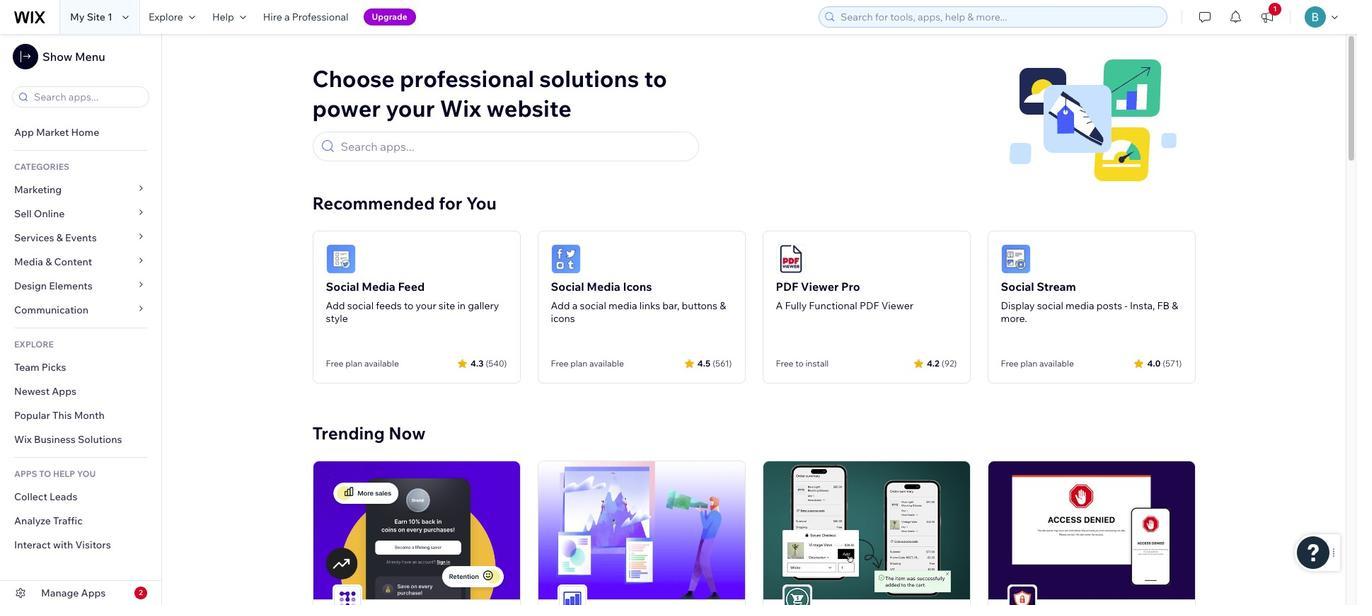Task type: describe. For each thing, give the bounding box(es) containing it.
design elements
[[14, 280, 93, 292]]

available for feed
[[365, 358, 399, 369]]

my site 1
[[70, 11, 113, 23]]

show menu button
[[13, 44, 105, 69]]

social media icons logo image
[[551, 244, 581, 274]]

social media feed logo image
[[326, 244, 356, 274]]

pdf viewer pro a fully functional pdf viewer
[[776, 280, 914, 312]]

app
[[14, 126, 34, 139]]

pro
[[842, 280, 861, 294]]

media for social media feed
[[362, 280, 396, 294]]

choose professional solutions to power your wix website
[[313, 64, 667, 122]]

menu
[[75, 50, 105, 64]]

website
[[487, 94, 572, 122]]

upgrade button
[[364, 8, 416, 25]]

wix business solutions
[[14, 433, 122, 446]]

interact with visitors
[[14, 539, 111, 551]]

add for social media feed
[[326, 299, 345, 312]]

reconvert upsell & cross sell poster image
[[763, 462, 970, 599]]

(561)
[[713, 358, 732, 368]]

1 button
[[1252, 0, 1283, 34]]

2
[[139, 588, 143, 597]]

stream
[[1037, 280, 1077, 294]]

traffic
[[53, 515, 83, 527]]

4.5
[[698, 358, 711, 368]]

collect
[[14, 491, 47, 503]]

social inside social media feed add social feeds to your site in gallery style
[[347, 299, 374, 312]]

gallery
[[468, 299, 499, 312]]

popular this month
[[14, 409, 105, 422]]

picks
[[42, 361, 66, 374]]

plan for display
[[1021, 358, 1038, 369]]

icons
[[551, 312, 575, 325]]

sell online
[[14, 207, 65, 220]]

style
[[326, 312, 348, 325]]

to inside choose professional solutions to power your wix website
[[645, 64, 667, 93]]

now
[[389, 423, 426, 444]]

services
[[14, 231, 54, 244]]

to
[[39, 469, 51, 479]]

add for social media icons
[[551, 299, 570, 312]]

free plan available for display
[[1001, 358, 1075, 369]]

hire a professional
[[263, 11, 349, 23]]

& left 'events'
[[56, 231, 63, 244]]

social inside the social media icons add a social media links bar, buttons & icons
[[580, 299, 607, 312]]

free for social stream
[[1001, 358, 1019, 369]]

you
[[466, 193, 497, 214]]

plan for icons
[[571, 358, 588, 369]]

social stream logo image
[[1001, 244, 1031, 274]]

this
[[52, 409, 72, 422]]

popular this month link
[[0, 404, 161, 428]]

interact
[[14, 539, 51, 551]]

solutions
[[540, 64, 639, 93]]

for
[[439, 193, 463, 214]]

apps for newest apps
[[52, 385, 76, 398]]

twism: your own coin & rewards poster image
[[313, 462, 520, 599]]

media inside social stream display social media posts - insta, fb & more.
[[1066, 299, 1095, 312]]

analyze traffic
[[14, 515, 83, 527]]

media for social media icons
[[587, 280, 621, 294]]

visitors
[[75, 539, 111, 551]]

social for social media icons
[[551, 280, 585, 294]]

marketing link
[[0, 178, 161, 202]]

(540)
[[486, 358, 507, 368]]

collect leads link
[[0, 485, 161, 509]]

se ranking icon image
[[559, 586, 586, 605]]

newest apps link
[[0, 379, 161, 404]]

apps to help you
[[14, 469, 96, 479]]

elements
[[49, 280, 93, 292]]

media & content link
[[0, 250, 161, 274]]

media & content
[[14, 256, 92, 268]]

0 vertical spatial pdf
[[776, 280, 799, 294]]

0 horizontal spatial viewer
[[801, 280, 839, 294]]

leads
[[50, 491, 77, 503]]

your inside social media feed add social feeds to your site in gallery style
[[416, 299, 437, 312]]

interact with visitors link
[[0, 533, 161, 557]]

hire a professional link
[[255, 0, 357, 34]]

social for social media feed
[[326, 280, 359, 294]]

(92)
[[942, 358, 957, 368]]

se ranking poster image
[[538, 462, 745, 599]]

analyze traffic link
[[0, 509, 161, 533]]

available for icons
[[590, 358, 624, 369]]

help
[[53, 469, 75, 479]]

in
[[458, 299, 466, 312]]

free for social media icons
[[551, 358, 569, 369]]

you
[[77, 469, 96, 479]]

marketing
[[14, 183, 62, 196]]

media inside the social media icons add a social media links bar, buttons & icons
[[609, 299, 638, 312]]

insta,
[[1130, 299, 1156, 312]]

to inside social media feed add social feeds to your site in gallery style
[[404, 299, 414, 312]]

feeds
[[376, 299, 402, 312]]

services & events
[[14, 231, 97, 244]]

4.2
[[927, 358, 940, 368]]

functional
[[809, 299, 858, 312]]

show menu
[[42, 50, 105, 64]]

recommended for you
[[313, 193, 497, 214]]

categories
[[14, 161, 69, 172]]



Task type: vqa. For each thing, say whether or not it's contained in the screenshot.


Task type: locate. For each thing, give the bounding box(es) containing it.
analyze
[[14, 515, 51, 527]]

& inside the social media icons add a social media links bar, buttons & icons
[[720, 299, 726, 312]]

links
[[640, 299, 661, 312]]

free down more.
[[1001, 358, 1019, 369]]

1 horizontal spatial a
[[573, 299, 578, 312]]

0 horizontal spatial search apps... field
[[30, 87, 144, 107]]

social down social media icons logo on the top of the page
[[551, 280, 585, 294]]

0 horizontal spatial media
[[609, 299, 638, 312]]

1 available from the left
[[365, 358, 399, 369]]

a
[[285, 11, 290, 23], [573, 299, 578, 312]]

available down social stream display social media posts - insta, fb & more.
[[1040, 358, 1075, 369]]

apps for manage apps
[[81, 587, 106, 600]]

0 horizontal spatial social
[[326, 280, 359, 294]]

recommended
[[313, 193, 435, 214]]

pdf down pro
[[860, 299, 880, 312]]

plan down "style"
[[346, 358, 363, 369]]

2 vertical spatial to
[[796, 358, 804, 369]]

4.2 (92)
[[927, 358, 957, 368]]

social inside social stream display social media posts - insta, fb & more.
[[1038, 299, 1064, 312]]

fb
[[1158, 299, 1170, 312]]

social media icons add a social media links bar, buttons & icons
[[551, 280, 726, 325]]

1 horizontal spatial wix
[[440, 94, 482, 122]]

site
[[87, 11, 105, 23]]

3 free plan available from the left
[[1001, 358, 1075, 369]]

0 horizontal spatial media
[[14, 256, 43, 268]]

your right power
[[386, 94, 435, 122]]

trending
[[313, 423, 385, 444]]

0 vertical spatial to
[[645, 64, 667, 93]]

free plan available for feed
[[326, 358, 399, 369]]

professional
[[400, 64, 534, 93]]

app market home link
[[0, 120, 161, 144]]

newest
[[14, 385, 50, 398]]

services & events link
[[0, 226, 161, 250]]

free plan available for icons
[[551, 358, 624, 369]]

available down feeds
[[365, 358, 399, 369]]

site
[[439, 299, 455, 312]]

buttons
[[682, 299, 718, 312]]

1 horizontal spatial 1
[[1274, 4, 1277, 13]]

2 media from the left
[[1066, 299, 1095, 312]]

1 horizontal spatial plan
[[571, 358, 588, 369]]

reconvert upsell & cross sell icon image
[[784, 586, 811, 605]]

1 horizontal spatial add
[[551, 299, 570, 312]]

social left feeds
[[347, 299, 374, 312]]

0 horizontal spatial to
[[404, 299, 414, 312]]

1 horizontal spatial media
[[1066, 299, 1095, 312]]

2 add from the left
[[551, 299, 570, 312]]

twism: your own coin & rewards icon image
[[334, 586, 361, 605]]

4 free from the left
[[1001, 358, 1019, 369]]

professional
[[292, 11, 349, 23]]

to left install
[[796, 358, 804, 369]]

social down the social media feed logo
[[326, 280, 359, 294]]

to
[[645, 64, 667, 93], [404, 299, 414, 312], [796, 358, 804, 369]]

fully
[[785, 299, 807, 312]]

sidebar element
[[0, 34, 162, 605]]

media inside the social media icons add a social media links bar, buttons & icons
[[587, 280, 621, 294]]

apps
[[52, 385, 76, 398], [81, 587, 106, 600]]

1 horizontal spatial viewer
[[882, 299, 914, 312]]

1 social from the left
[[326, 280, 359, 294]]

0 vertical spatial wix
[[440, 94, 482, 122]]

0 vertical spatial a
[[285, 11, 290, 23]]

newest apps
[[14, 385, 76, 398]]

add down the social media feed logo
[[326, 299, 345, 312]]

free plan available down more.
[[1001, 358, 1075, 369]]

2 horizontal spatial free plan available
[[1001, 358, 1075, 369]]

market
[[36, 126, 69, 139]]

2 available from the left
[[590, 358, 624, 369]]

add down social media icons logo on the top of the page
[[551, 299, 570, 312]]

wix down popular
[[14, 433, 32, 446]]

icons
[[623, 280, 652, 294]]

your left site
[[416, 299, 437, 312]]

media left the icons
[[587, 280, 621, 294]]

display
[[1001, 299, 1035, 312]]

3 social from the left
[[1001, 280, 1035, 294]]

search apps... field up home
[[30, 87, 144, 107]]

wix business solutions link
[[0, 428, 161, 452]]

posts
[[1097, 299, 1123, 312]]

a down social media icons logo on the top of the page
[[573, 299, 578, 312]]

social
[[347, 299, 374, 312], [580, 299, 607, 312], [1038, 299, 1064, 312]]

social for social stream
[[1001, 280, 1035, 294]]

media left posts
[[1066, 299, 1095, 312]]

2 social from the left
[[580, 299, 607, 312]]

(571)
[[1163, 358, 1183, 368]]

1 vertical spatial a
[[573, 299, 578, 312]]

media up feeds
[[362, 280, 396, 294]]

1 horizontal spatial apps
[[81, 587, 106, 600]]

3 free from the left
[[776, 358, 794, 369]]

media inside social media feed add social feeds to your site in gallery style
[[362, 280, 396, 294]]

0 horizontal spatial plan
[[346, 358, 363, 369]]

social inside social stream display social media posts - insta, fb & more.
[[1001, 280, 1035, 294]]

2 horizontal spatial available
[[1040, 358, 1075, 369]]

0 vertical spatial your
[[386, 94, 435, 122]]

your
[[386, 94, 435, 122], [416, 299, 437, 312]]

1 horizontal spatial social
[[551, 280, 585, 294]]

1 free from the left
[[326, 358, 344, 369]]

2 horizontal spatial social
[[1038, 299, 1064, 312]]

explore
[[14, 339, 54, 350]]

Search apps... field
[[30, 87, 144, 107], [337, 132, 692, 161]]

free left install
[[776, 358, 794, 369]]

2 social from the left
[[551, 280, 585, 294]]

2 free plan available from the left
[[551, 358, 624, 369]]

1 horizontal spatial media
[[362, 280, 396, 294]]

free down icons
[[551, 358, 569, 369]]

free down "style"
[[326, 358, 344, 369]]

& right fb
[[1172, 299, 1179, 312]]

search apps... field inside sidebar element
[[30, 87, 144, 107]]

1 horizontal spatial available
[[590, 358, 624, 369]]

events
[[65, 231, 97, 244]]

0 vertical spatial apps
[[52, 385, 76, 398]]

social down 'stream'
[[1038, 299, 1064, 312]]

help
[[212, 11, 234, 23]]

0 horizontal spatial pdf
[[776, 280, 799, 294]]

to down feed on the top left of the page
[[404, 299, 414, 312]]

show
[[42, 50, 72, 64]]

available
[[365, 358, 399, 369], [590, 358, 624, 369], [1040, 358, 1075, 369]]

& right buttons
[[720, 299, 726, 312]]

a inside the social media icons add a social media links bar, buttons & icons
[[573, 299, 578, 312]]

plan down icons
[[571, 358, 588, 369]]

collect leads
[[14, 491, 77, 503]]

viewer right functional in the right of the page
[[882, 299, 914, 312]]

2 horizontal spatial to
[[796, 358, 804, 369]]

3 available from the left
[[1040, 358, 1075, 369]]

add inside social media feed add social feeds to your site in gallery style
[[326, 299, 345, 312]]

1 vertical spatial pdf
[[860, 299, 880, 312]]

communication link
[[0, 298, 161, 322]]

0 vertical spatial viewer
[[801, 280, 839, 294]]

design elements link
[[0, 274, 161, 298]]

2 horizontal spatial plan
[[1021, 358, 1038, 369]]

1 vertical spatial your
[[416, 299, 437, 312]]

2 horizontal spatial media
[[587, 280, 621, 294]]

viewer up functional in the right of the page
[[801, 280, 839, 294]]

sell
[[14, 207, 32, 220]]

blockify fraud ip blocker poster image
[[989, 462, 1195, 599]]

search apps... field down website
[[337, 132, 692, 161]]

feed
[[398, 280, 425, 294]]

0 horizontal spatial 1
[[108, 11, 113, 23]]

communication
[[14, 304, 91, 316]]

0 horizontal spatial social
[[347, 299, 374, 312]]

plan
[[346, 358, 363, 369], [571, 358, 588, 369], [1021, 358, 1038, 369]]

1 free plan available from the left
[[326, 358, 399, 369]]

wix down "professional"
[[440, 94, 482, 122]]

choose
[[313, 64, 395, 93]]

business
[[34, 433, 76, 446]]

home
[[71, 126, 99, 139]]

1 vertical spatial viewer
[[882, 299, 914, 312]]

pdf viewer pro logo image
[[776, 244, 806, 274]]

help button
[[204, 0, 255, 34]]

0 horizontal spatial add
[[326, 299, 345, 312]]

& inside social stream display social media posts - insta, fb & more.
[[1172, 299, 1179, 312]]

bar,
[[663, 299, 680, 312]]

social media feed add social feeds to your site in gallery style
[[326, 280, 499, 325]]

pdf up a
[[776, 280, 799, 294]]

1 vertical spatial search apps... field
[[337, 132, 692, 161]]

& left content
[[45, 256, 52, 268]]

design
[[14, 280, 47, 292]]

apps right manage
[[81, 587, 106, 600]]

1 social from the left
[[347, 299, 374, 312]]

free
[[326, 358, 344, 369], [551, 358, 569, 369], [776, 358, 794, 369], [1001, 358, 1019, 369]]

1 horizontal spatial to
[[645, 64, 667, 93]]

0 horizontal spatial free plan available
[[326, 358, 399, 369]]

4.5 (561)
[[698, 358, 732, 368]]

app market home
[[14, 126, 99, 139]]

1 vertical spatial wix
[[14, 433, 32, 446]]

1 horizontal spatial free plan available
[[551, 358, 624, 369]]

hire
[[263, 11, 282, 23]]

free plan available
[[326, 358, 399, 369], [551, 358, 624, 369], [1001, 358, 1075, 369]]

media up design
[[14, 256, 43, 268]]

4.0
[[1148, 358, 1161, 368]]

my
[[70, 11, 85, 23]]

0 vertical spatial search apps... field
[[30, 87, 144, 107]]

manage apps
[[41, 587, 106, 600]]

media down the icons
[[609, 299, 638, 312]]

plan for feed
[[346, 358, 363, 369]]

3 plan from the left
[[1021, 358, 1038, 369]]

0 horizontal spatial wix
[[14, 433, 32, 446]]

1 media from the left
[[609, 299, 638, 312]]

4.0 (571)
[[1148, 358, 1183, 368]]

Search for tools, apps, help & more... field
[[837, 7, 1163, 27]]

media inside sidebar element
[[14, 256, 43, 268]]

to right solutions
[[645, 64, 667, 93]]

social inside the social media icons add a social media links bar, buttons & icons
[[551, 280, 585, 294]]

explore
[[149, 11, 183, 23]]

1 horizontal spatial search apps... field
[[337, 132, 692, 161]]

0 horizontal spatial available
[[365, 358, 399, 369]]

2 horizontal spatial social
[[1001, 280, 1035, 294]]

power
[[313, 94, 381, 122]]

1 plan from the left
[[346, 358, 363, 369]]

plan down more.
[[1021, 358, 1038, 369]]

free plan available down icons
[[551, 358, 624, 369]]

wix inside 'wix business solutions' link
[[14, 433, 32, 446]]

add inside the social media icons add a social media links bar, buttons & icons
[[551, 299, 570, 312]]

available for display
[[1040, 358, 1075, 369]]

1 vertical spatial apps
[[81, 587, 106, 600]]

4.3 (540)
[[471, 358, 507, 368]]

apps up 'this'
[[52, 385, 76, 398]]

available down the social media icons add a social media links bar, buttons & icons
[[590, 358, 624, 369]]

1 horizontal spatial social
[[580, 299, 607, 312]]

free for social media feed
[[326, 358, 344, 369]]

free plan available down "style"
[[326, 358, 399, 369]]

0 horizontal spatial apps
[[52, 385, 76, 398]]

with
[[53, 539, 73, 551]]

team picks link
[[0, 355, 161, 379]]

1 inside button
[[1274, 4, 1277, 13]]

social inside social media feed add social feeds to your site in gallery style
[[326, 280, 359, 294]]

solutions
[[78, 433, 122, 446]]

your inside choose professional solutions to power your wix website
[[386, 94, 435, 122]]

social up display
[[1001, 280, 1035, 294]]

2 plan from the left
[[571, 358, 588, 369]]

wix inside choose professional solutions to power your wix website
[[440, 94, 482, 122]]

a right hire
[[285, 11, 290, 23]]

blockify fraud ip blocker icon image
[[1009, 586, 1036, 605]]

pdf
[[776, 280, 799, 294], [860, 299, 880, 312]]

1 add from the left
[[326, 299, 345, 312]]

social right icons
[[580, 299, 607, 312]]

3 social from the left
[[1038, 299, 1064, 312]]

more.
[[1001, 312, 1028, 325]]

online
[[34, 207, 65, 220]]

free for pdf viewer pro
[[776, 358, 794, 369]]

manage
[[41, 587, 79, 600]]

2 free from the left
[[551, 358, 569, 369]]

0 horizontal spatial a
[[285, 11, 290, 23]]

1 horizontal spatial pdf
[[860, 299, 880, 312]]

1 vertical spatial to
[[404, 299, 414, 312]]



